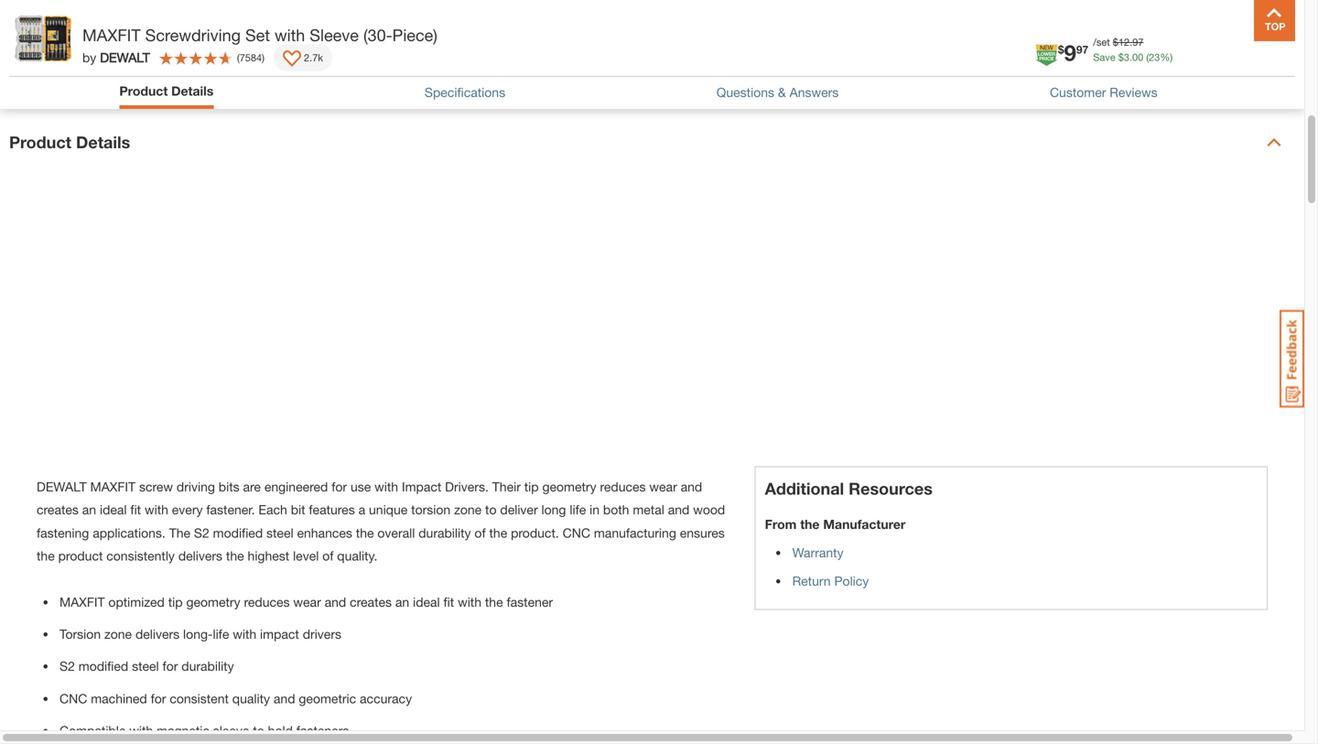 Task type: vqa. For each thing, say whether or not it's contained in the screenshot.
leftmost Cartridge
no



Task type: locate. For each thing, give the bounding box(es) containing it.
0 horizontal spatial fit
[[130, 502, 141, 517]]

tip right their
[[524, 479, 539, 494]]

return up reviews at the right of page
[[1115, 62, 1153, 77]]

$ up purchase.
[[1058, 43, 1064, 56]]

questions
[[717, 85, 774, 100]]

1 horizontal spatial life
[[570, 502, 586, 517]]

creates down quality.
[[350, 594, 392, 609]]

1 vertical spatial fit
[[444, 594, 454, 609]]

0 horizontal spatial s2
[[60, 659, 75, 674]]

metal
[[633, 502, 664, 517]]

creates up "fastening"
[[37, 502, 79, 517]]

resources
[[849, 479, 933, 498]]

an inside the dewalt maxfit screw driving bits are engineered for use with impact drivers. their tip geometry reduces wear and creates an ideal fit with every fastener. each bit features a unique torsion zone to deliver long life in both metal and wood fastening applications. the s2 modified steel enhances the overall durability of the product. cnc manufacturing ensures the product consistently delivers the highest level of quality.
[[82, 502, 96, 517]]

0 vertical spatial cnc
[[563, 525, 590, 540]]

product details
[[119, 83, 214, 98], [9, 132, 130, 152]]

fit left fastener
[[444, 594, 454, 609]]

zone down drivers.
[[454, 502, 482, 517]]

1 horizontal spatial creates
[[350, 594, 392, 609]]

1 horizontal spatial durability
[[419, 525, 471, 540]]

0 vertical spatial wear
[[649, 479, 677, 494]]

.
[[1130, 36, 1133, 48], [1130, 51, 1132, 63]]

1 vertical spatial an
[[395, 594, 409, 609]]

1 horizontal spatial wear
[[649, 479, 677, 494]]

0 horizontal spatial tip
[[168, 594, 183, 609]]

0 vertical spatial of
[[1005, 62, 1017, 77]]

features
[[309, 502, 355, 517]]

0 vertical spatial to
[[485, 502, 497, 517]]

steel down each
[[266, 525, 293, 540]]

reduces up the both
[[600, 479, 646, 494]]

0 vertical spatial fit
[[130, 502, 141, 517]]

product details down by
[[9, 132, 130, 152]]

with left fastener
[[458, 594, 482, 609]]

and up drivers
[[325, 594, 346, 609]]

0 horizontal spatial &
[[778, 85, 786, 100]]

1 horizontal spatial &
[[863, 37, 874, 57]]

cnc down in
[[563, 525, 590, 540]]

0 horizontal spatial an
[[82, 502, 96, 517]]

2.7k
[[304, 51, 323, 63]]

1 vertical spatial s2
[[60, 659, 75, 674]]

maxfit up by dewalt
[[82, 25, 141, 45]]

screw
[[139, 479, 173, 494]]

1 horizontal spatial policy
[[1157, 62, 1192, 77]]

& inside free & easy returns in store or online return this item within 90 days of purchase. read return policy
[[863, 37, 874, 57]]

0 vertical spatial &
[[863, 37, 874, 57]]

with up 'unique'
[[375, 479, 398, 494]]

the left highest
[[226, 548, 244, 564]]

1 vertical spatial tip
[[168, 594, 183, 609]]

applications.
[[93, 525, 166, 540]]

s2 modified steel for durability
[[60, 659, 234, 674]]

modified inside the dewalt maxfit screw driving bits are engineered for use with impact drivers. their tip geometry reduces wear and creates an ideal fit with every fastener. each bit features a unique torsion zone to deliver long life in both metal and wood fastening applications. the s2 modified steel enhances the overall durability of the product. cnc manufacturing ensures the product consistently delivers the highest level of quality.
[[213, 525, 263, 540]]

& for free
[[863, 37, 874, 57]]

0 vertical spatial reduces
[[600, 479, 646, 494]]

0 horizontal spatial modified
[[78, 659, 128, 674]]

fit
[[130, 502, 141, 517], [444, 594, 454, 609]]

zone
[[454, 502, 482, 517], [104, 627, 132, 642]]

9
[[1064, 39, 1076, 65]]

ideal
[[100, 502, 127, 517], [413, 594, 440, 609]]

1 vertical spatial policy
[[834, 574, 869, 589]]

1 horizontal spatial cnc
[[563, 525, 590, 540]]

tip
[[524, 479, 539, 494], [168, 594, 183, 609]]

durability
[[419, 525, 471, 540], [182, 659, 234, 674]]

0 horizontal spatial wear
[[293, 594, 321, 609]]

optimized
[[108, 594, 165, 609]]

impact
[[260, 627, 299, 642]]

( left )
[[237, 51, 240, 63]]

97 right 'or' at the top right of the page
[[1076, 43, 1089, 56]]

2 horizontal spatial of
[[1005, 62, 1017, 77]]

. down 12 on the right of the page
[[1130, 51, 1132, 63]]

$
[[1113, 36, 1119, 48], [1058, 43, 1064, 56], [1118, 51, 1124, 63]]

2 vertical spatial maxfit
[[60, 594, 105, 609]]

1 horizontal spatial to
[[485, 502, 497, 517]]

0 horizontal spatial (
[[237, 51, 240, 63]]

an
[[82, 502, 96, 517], [395, 594, 409, 609]]

details down by dewalt
[[76, 132, 130, 152]]

are
[[243, 479, 261, 494]]

questions & answers
[[717, 85, 839, 100]]

1 horizontal spatial s2
[[194, 525, 209, 540]]

piece)
[[392, 25, 438, 45]]

1 vertical spatial product
[[9, 132, 71, 152]]

policy right 00
[[1157, 62, 1192, 77]]

0 horizontal spatial steel
[[132, 659, 159, 674]]

geometry up long
[[542, 479, 596, 494]]

1 vertical spatial to
[[253, 723, 264, 738]]

0 horizontal spatial cnc
[[60, 691, 87, 706]]

or
[[1054, 37, 1070, 57]]

1 horizontal spatial details
[[171, 83, 214, 98]]

1 vertical spatial maxfit
[[90, 479, 136, 494]]

of right days on the top right of page
[[1005, 62, 1017, 77]]

0 vertical spatial product
[[119, 83, 168, 98]]

steel up machined
[[132, 659, 159, 674]]

drivers
[[303, 627, 341, 642]]

the
[[169, 525, 190, 540]]

0 vertical spatial delivers
[[178, 548, 222, 564]]

of down drivers.
[[475, 525, 486, 540]]

dewalt up "fastening"
[[37, 479, 87, 494]]

dewalt maxfit screw driving bits are engineered for use with impact drivers. their tip geometry reduces wear and creates an ideal fit with every fastener. each bit features a unique torsion zone to deliver long life in both metal and wood fastening applications. the s2 modified steel enhances the overall durability of the product. cnc manufacturing ensures the product consistently delivers the highest level of quality.
[[37, 479, 725, 564]]

0 vertical spatial .
[[1130, 36, 1133, 48]]

None field
[[819, 0, 858, 1]]

0 vertical spatial steel
[[266, 525, 293, 540]]

read
[[1081, 62, 1111, 77]]

warranty
[[792, 545, 844, 560]]

geometry inside the dewalt maxfit screw driving bits are engineered for use with impact drivers. their tip geometry reduces wear and creates an ideal fit with every fastener. each bit features a unique torsion zone to deliver long life in both metal and wood fastening applications. the s2 modified steel enhances the overall durability of the product. cnc manufacturing ensures the product consistently delivers the highest level of quality.
[[542, 479, 596, 494]]

product details button
[[119, 81, 214, 104], [119, 81, 214, 101], [0, 106, 1304, 179]]

of right level
[[322, 548, 334, 564]]

modified
[[213, 525, 263, 540], [78, 659, 128, 674]]

return down 'free'
[[824, 62, 862, 77]]

0 horizontal spatial details
[[76, 132, 130, 152]]

item
[[890, 62, 914, 77]]

0 horizontal spatial ideal
[[100, 502, 127, 517]]

0 horizontal spatial product
[[9, 132, 71, 152]]

the
[[800, 517, 820, 532], [356, 525, 374, 540], [489, 525, 507, 540], [37, 548, 55, 564], [226, 548, 244, 564], [485, 594, 503, 609]]

geometry up torsion zone delivers long-life with impact drivers
[[186, 594, 240, 609]]

product image image
[[14, 9, 73, 69]]

by
[[82, 50, 96, 65]]

dewalt
[[100, 50, 150, 65], [37, 479, 87, 494]]

life left impact
[[213, 627, 229, 642]]

the left fastener
[[485, 594, 503, 609]]

this
[[866, 62, 886, 77]]

reduces
[[600, 479, 646, 494], [244, 594, 290, 609]]

. up 00
[[1130, 36, 1133, 48]]

of inside free & easy returns in store or online return this item within 90 days of purchase. read return policy
[[1005, 62, 1017, 77]]

0 vertical spatial product details
[[119, 83, 214, 98]]

0 vertical spatial maxfit
[[82, 25, 141, 45]]

1 vertical spatial dewalt
[[37, 479, 87, 494]]

policy down warranty
[[834, 574, 869, 589]]

with
[[275, 25, 305, 45], [375, 479, 398, 494], [145, 502, 168, 517], [458, 594, 482, 609], [233, 627, 256, 642], [129, 723, 153, 738]]

the down deliver
[[489, 525, 507, 540]]

with down machined
[[129, 723, 153, 738]]

an up "fastening"
[[82, 502, 96, 517]]

0 vertical spatial creates
[[37, 502, 79, 517]]

0 horizontal spatial durability
[[182, 659, 234, 674]]

tip inside the dewalt maxfit screw driving bits are engineered for use with impact drivers. their tip geometry reduces wear and creates an ideal fit with every fastener. each bit features a unique torsion zone to deliver long life in both metal and wood fastening applications. the s2 modified steel enhances the overall durability of the product. cnc manufacturing ensures the product consistently delivers the highest level of quality.
[[524, 479, 539, 494]]

durability down torsion
[[419, 525, 471, 540]]

zone down optimized
[[104, 627, 132, 642]]

& for questions
[[778, 85, 786, 100]]

1 horizontal spatial dewalt
[[100, 50, 150, 65]]

0 horizontal spatial to
[[253, 723, 264, 738]]

1 vertical spatial life
[[213, 627, 229, 642]]

delivers inside the dewalt maxfit screw driving bits are engineered for use with impact drivers. their tip geometry reduces wear and creates an ideal fit with every fastener. each bit features a unique torsion zone to deliver long life in both metal and wood fastening applications. the s2 modified steel enhances the overall durability of the product. cnc manufacturing ensures the product consistently delivers the highest level of quality.
[[178, 548, 222, 564]]

policy
[[1157, 62, 1192, 77], [834, 574, 869, 589]]

geometry
[[542, 479, 596, 494], [186, 594, 240, 609]]

97
[[1133, 36, 1144, 48], [1076, 43, 1089, 56]]

easy
[[879, 37, 917, 57]]

overall
[[378, 525, 415, 540]]

s2
[[194, 525, 209, 540], [60, 659, 75, 674]]

1 horizontal spatial steel
[[266, 525, 293, 540]]

for
[[332, 479, 347, 494], [163, 659, 178, 674], [151, 691, 166, 706]]

$ inside $ 9 97
[[1058, 43, 1064, 56]]

1 horizontal spatial modified
[[213, 525, 263, 540]]

with down screw
[[145, 502, 168, 517]]

delivers up s2 modified steel for durability
[[135, 627, 180, 642]]

0 horizontal spatial zone
[[104, 627, 132, 642]]

1 vertical spatial zone
[[104, 627, 132, 642]]

for up consistent on the bottom left of the page
[[163, 659, 178, 674]]

97 right 12 on the right of the page
[[1133, 36, 1144, 48]]

1 vertical spatial creates
[[350, 594, 392, 609]]

caret image
[[1267, 135, 1282, 150]]

1 vertical spatial reduces
[[244, 594, 290, 609]]

maxfit left screw
[[90, 479, 136, 494]]

1 vertical spatial geometry
[[186, 594, 240, 609]]

product.
[[511, 525, 559, 540]]

modified up machined
[[78, 659, 128, 674]]

s2 right the
[[194, 525, 209, 540]]

for left use
[[332, 479, 347, 494]]

0 horizontal spatial creates
[[37, 502, 79, 517]]

1 horizontal spatial tip
[[524, 479, 539, 494]]

2 vertical spatial of
[[322, 548, 334, 564]]

the down "fastening"
[[37, 548, 55, 564]]

fasteners
[[296, 723, 349, 738]]

cnc
[[563, 525, 590, 540], [60, 691, 87, 706]]

additional
[[765, 479, 844, 498]]

for down s2 modified steel for durability
[[151, 691, 166, 706]]

wear up metal
[[649, 479, 677, 494]]

ideal up applications.
[[100, 502, 127, 517]]

cnc inside the dewalt maxfit screw driving bits are engineered for use with impact drivers. their tip geometry reduces wear and creates an ideal fit with every fastener. each bit features a unique torsion zone to deliver long life in both metal and wood fastening applications. the s2 modified steel enhances the overall durability of the product. cnc manufacturing ensures the product consistently delivers the highest level of quality.
[[563, 525, 590, 540]]

steel inside the dewalt maxfit screw driving bits are engineered for use with impact drivers. their tip geometry reduces wear and creates an ideal fit with every fastener. each bit features a unique torsion zone to deliver long life in both metal and wood fastening applications. the s2 modified steel enhances the overall durability of the product. cnc manufacturing ensures the product consistently delivers the highest level of quality.
[[266, 525, 293, 540]]

fit up applications.
[[130, 502, 141, 517]]

0 vertical spatial modified
[[213, 525, 263, 540]]

0 horizontal spatial reduces
[[244, 594, 290, 609]]

1 horizontal spatial of
[[475, 525, 486, 540]]

0 vertical spatial for
[[332, 479, 347, 494]]

1 vertical spatial modified
[[78, 659, 128, 674]]

0 vertical spatial tip
[[524, 479, 539, 494]]

reduces up impact
[[244, 594, 290, 609]]

0 vertical spatial s2
[[194, 525, 209, 540]]

1 ( from the left
[[1146, 51, 1149, 63]]

0 vertical spatial policy
[[1157, 62, 1192, 77]]

long
[[541, 502, 566, 517]]

0 vertical spatial an
[[82, 502, 96, 517]]

cnc up compatible at the bottom
[[60, 691, 87, 706]]

days
[[973, 62, 1002, 77]]

s2 down torsion at left
[[60, 659, 75, 674]]

creates
[[37, 502, 79, 517], [350, 594, 392, 609]]

& left answers
[[778, 85, 786, 100]]

set
[[245, 25, 270, 45]]

durability down torsion zone delivers long-life with impact drivers
[[182, 659, 234, 674]]

maxfit up torsion at left
[[60, 594, 105, 609]]

product details down by dewalt
[[119, 83, 214, 98]]

1 horizontal spatial (
[[1146, 51, 1149, 63]]

product
[[119, 83, 168, 98], [9, 132, 71, 152]]

tip right optimized
[[168, 594, 183, 609]]

driving
[[177, 479, 215, 494]]

in
[[590, 502, 600, 517]]

1 horizontal spatial reduces
[[600, 479, 646, 494]]

0 vertical spatial zone
[[454, 502, 482, 517]]

creates inside the dewalt maxfit screw driving bits are engineered for use with impact drivers. their tip geometry reduces wear and creates an ideal fit with every fastener. each bit features a unique torsion zone to deliver long life in both metal and wood fastening applications. the s2 modified steel enhances the overall durability of the product. cnc manufacturing ensures the product consistently delivers the highest level of quality.
[[37, 502, 79, 517]]

& up this
[[863, 37, 874, 57]]

0 horizontal spatial policy
[[834, 574, 869, 589]]

$ down 12 on the right of the page
[[1118, 51, 1124, 63]]

highest
[[248, 548, 289, 564]]

to left hold
[[253, 723, 264, 738]]

0 horizontal spatial 97
[[1076, 43, 1089, 56]]

delivers
[[178, 548, 222, 564], [135, 627, 180, 642]]

screwdriving
[[145, 25, 241, 45]]

)
[[262, 51, 265, 63]]

1 horizontal spatial zone
[[454, 502, 482, 517]]

( right 00
[[1146, 51, 1149, 63]]

2.7k button
[[274, 44, 332, 71]]

0 horizontal spatial of
[[322, 548, 334, 564]]

life left in
[[570, 502, 586, 517]]

enhances
[[297, 525, 352, 540]]

wear up drivers
[[293, 594, 321, 609]]

delivers down the
[[178, 548, 222, 564]]

0 vertical spatial durability
[[419, 525, 471, 540]]

customer reviews button
[[1050, 83, 1158, 102], [1050, 83, 1158, 102]]

maxfit inside the dewalt maxfit screw driving bits are engineered for use with impact drivers. their tip geometry reduces wear and creates an ideal fit with every fastener. each bit features a unique torsion zone to deliver long life in both metal and wood fastening applications. the s2 modified steel enhances the overall durability of the product. cnc manufacturing ensures the product consistently delivers the highest level of quality.
[[90, 479, 136, 494]]

0 vertical spatial life
[[570, 502, 586, 517]]

reduces inside the dewalt maxfit screw driving bits are engineered for use with impact drivers. their tip geometry reduces wear and creates an ideal fit with every fastener. each bit features a unique torsion zone to deliver long life in both metal and wood fastening applications. the s2 modified steel enhances the overall durability of the product. cnc manufacturing ensures the product consistently delivers the highest level of quality.
[[600, 479, 646, 494]]

geometric
[[299, 691, 356, 706]]

0 vertical spatial geometry
[[542, 479, 596, 494]]

to down their
[[485, 502, 497, 517]]

ideal down overall
[[413, 594, 440, 609]]

purchase.
[[1020, 62, 1077, 77]]

save
[[1093, 51, 1116, 63]]

torsion zone delivers long-life with impact drivers
[[60, 627, 341, 642]]

return policy link
[[792, 574, 869, 589]]

1 vertical spatial &
[[778, 85, 786, 100]]

an down overall
[[395, 594, 409, 609]]

dewalt right by
[[100, 50, 150, 65]]

life inside the dewalt maxfit screw driving bits are engineered for use with impact drivers. their tip geometry reduces wear and creates an ideal fit with every fastener. each bit features a unique torsion zone to deliver long life in both metal and wood fastening applications. the s2 modified steel enhances the overall durability of the product. cnc manufacturing ensures the product consistently delivers the highest level of quality.
[[570, 502, 586, 517]]

1 horizontal spatial 97
[[1133, 36, 1144, 48]]

modified down fastener. at the left bottom of page
[[213, 525, 263, 540]]

maxfit optimized tip geometry reduces wear and creates an ideal fit with the fastener
[[60, 594, 553, 609]]

details down screwdriving
[[171, 83, 214, 98]]



Task type: describe. For each thing, give the bounding box(es) containing it.
free
[[824, 37, 859, 57]]

cnc machined for consistent quality and geometric accuracy
[[60, 691, 412, 706]]

fastener
[[507, 594, 553, 609]]

maxfit screwdriving set with sleeve (30-piece)
[[82, 25, 438, 45]]

top button
[[1254, 0, 1295, 41]]

1 vertical spatial details
[[76, 132, 130, 152]]

1 vertical spatial ideal
[[413, 594, 440, 609]]

wear inside the dewalt maxfit screw driving bits are engineered for use with impact drivers. their tip geometry reduces wear and creates an ideal fit with every fastener. each bit features a unique torsion zone to deliver long life in both metal and wood fastening applications. the s2 modified steel enhances the overall durability of the product. cnc manufacturing ensures the product consistently delivers the highest level of quality.
[[649, 479, 677, 494]]

1 vertical spatial durability
[[182, 659, 234, 674]]

consistent
[[170, 691, 229, 706]]

drivers.
[[445, 479, 489, 494]]

1 vertical spatial wear
[[293, 594, 321, 609]]

1 vertical spatial cnc
[[60, 691, 87, 706]]

with up display image
[[275, 25, 305, 45]]

1 horizontal spatial fit
[[444, 594, 454, 609]]

fastening
[[37, 525, 89, 540]]

bits
[[219, 479, 239, 494]]

1 vertical spatial for
[[163, 659, 178, 674]]

online
[[1075, 37, 1125, 57]]

1 vertical spatial steel
[[132, 659, 159, 674]]

%)
[[1160, 51, 1173, 63]]

accuracy
[[360, 691, 412, 706]]

1 vertical spatial delivers
[[135, 627, 180, 642]]

fastener.
[[206, 502, 255, 517]]

display image
[[283, 50, 301, 69]]

2 ( from the left
[[237, 51, 240, 63]]

policy inside free & easy returns in store or online return this item within 90 days of purchase. read return policy
[[1157, 62, 1192, 77]]

reviews
[[1110, 85, 1158, 100]]

7584
[[240, 51, 262, 63]]

every
[[172, 502, 203, 517]]

from
[[765, 517, 797, 532]]

by dewalt
[[82, 50, 150, 65]]

feedback link image
[[1280, 309, 1304, 408]]

1 vertical spatial of
[[475, 525, 486, 540]]

0 horizontal spatial geometry
[[186, 594, 240, 609]]

torsion
[[411, 502, 451, 517]]

90
[[955, 62, 970, 77]]

dewalt inside the dewalt maxfit screw driving bits are engineered for use with impact drivers. their tip geometry reduces wear and creates an ideal fit with every fastener. each bit features a unique torsion zone to deliver long life in both metal and wood fastening applications. the s2 modified steel enhances the overall durability of the product. cnc manufacturing ensures the product consistently delivers the highest level of quality.
[[37, 479, 87, 494]]

23
[[1149, 51, 1160, 63]]

the down a
[[356, 525, 374, 540]]

durability inside the dewalt maxfit screw driving bits are engineered for use with impact drivers. their tip geometry reduces wear and creates an ideal fit with every fastener. each bit features a unique torsion zone to deliver long life in both metal and wood fastening applications. the s2 modified steel enhances the overall durability of the product. cnc manufacturing ensures the product consistently delivers the highest level of quality.
[[419, 525, 471, 540]]

( 7584 )
[[237, 51, 265, 63]]

level
[[293, 548, 319, 564]]

specifications
[[425, 85, 505, 100]]

unique
[[369, 502, 408, 517]]

0 vertical spatial details
[[171, 83, 214, 98]]

product
[[58, 548, 103, 564]]

store
[[1007, 37, 1049, 57]]

fit inside the dewalt maxfit screw driving bits are engineered for use with impact drivers. their tip geometry reduces wear and creates an ideal fit with every fastener. each bit features a unique torsion zone to deliver long life in both metal and wood fastening applications. the s2 modified steel enhances the overall durability of the product. cnc manufacturing ensures the product consistently delivers the highest level of quality.
[[130, 502, 141, 517]]

12
[[1119, 36, 1130, 48]]

97 inside /set $ 12 . 97 save $ 3 . 00 ( 23 %)
[[1133, 36, 1144, 48]]

use
[[351, 479, 371, 494]]

quality.
[[337, 548, 377, 564]]

1 horizontal spatial an
[[395, 594, 409, 609]]

manufacturer
[[823, 517, 906, 532]]

impact
[[402, 479, 441, 494]]

consistently
[[106, 548, 175, 564]]

magnetic
[[157, 723, 210, 738]]

customer reviews
[[1050, 85, 1158, 100]]

deliver
[[500, 502, 538, 517]]

00
[[1132, 51, 1144, 63]]

return policy
[[792, 574, 869, 589]]

their
[[492, 479, 521, 494]]

sleeve
[[213, 723, 249, 738]]

0 vertical spatial dewalt
[[100, 50, 150, 65]]

each
[[259, 502, 287, 517]]

ideal inside the dewalt maxfit screw driving bits are engineered for use with impact drivers. their tip geometry reduces wear and creates an ideal fit with every fastener. each bit features a unique torsion zone to deliver long life in both metal and wood fastening applications. the s2 modified steel enhances the overall durability of the product. cnc manufacturing ensures the product consistently delivers the highest level of quality.
[[100, 502, 127, 517]]

2 vertical spatial for
[[151, 691, 166, 706]]

for inside the dewalt maxfit screw driving bits are engineered for use with impact drivers. their tip geometry reduces wear and creates an ideal fit with every fastener. each bit features a unique torsion zone to deliver long life in both metal and wood fastening applications. the s2 modified steel enhances the overall durability of the product. cnc manufacturing ensures the product consistently delivers the highest level of quality.
[[332, 479, 347, 494]]

returns
[[921, 37, 983, 57]]

the right from
[[800, 517, 820, 532]]

bit
[[291, 502, 305, 517]]

quality
[[232, 691, 270, 706]]

both
[[603, 502, 629, 517]]

1 horizontal spatial product
[[119, 83, 168, 98]]

1 vertical spatial .
[[1130, 51, 1132, 63]]

and up hold
[[274, 691, 295, 706]]

$ 9 97
[[1058, 39, 1089, 65]]

( inside /set $ 12 . 97 save $ 3 . 00 ( 23 %)
[[1146, 51, 1149, 63]]

return down warranty link
[[792, 574, 831, 589]]

a
[[358, 502, 365, 517]]

in
[[988, 37, 1003, 57]]

zone inside the dewalt maxfit screw driving bits are engineered for use with impact drivers. their tip geometry reduces wear and creates an ideal fit with every fastener. each bit features a unique torsion zone to deliver long life in both metal and wood fastening applications. the s2 modified steel enhances the overall durability of the product. cnc manufacturing ensures the product consistently delivers the highest level of quality.
[[454, 502, 482, 517]]

free & easy returns in store or online return this item within 90 days of purchase. read return policy
[[824, 37, 1192, 77]]

customer
[[1050, 85, 1106, 100]]

answers
[[790, 85, 839, 100]]

to inside the dewalt maxfit screw driving bits are engineered for use with impact drivers. their tip geometry reduces wear and creates an ideal fit with every fastener. each bit features a unique torsion zone to deliver long life in both metal and wood fastening applications. the s2 modified steel enhances the overall durability of the product. cnc manufacturing ensures the product consistently delivers the highest level of quality.
[[485, 502, 497, 517]]

maxfit for optimized
[[60, 594, 105, 609]]

wood
[[693, 502, 725, 517]]

compatible with magnetic sleeve to hold fasteners
[[60, 723, 349, 738]]

/set
[[1093, 36, 1110, 48]]

long-
[[183, 627, 213, 642]]

from the manufacturer
[[765, 517, 906, 532]]

3
[[1124, 51, 1130, 63]]

(30-
[[363, 25, 392, 45]]

0 horizontal spatial life
[[213, 627, 229, 642]]

machined
[[91, 691, 147, 706]]

warranty link
[[792, 545, 844, 560]]

97 inside $ 9 97
[[1076, 43, 1089, 56]]

compatible
[[60, 723, 126, 738]]

and right metal
[[668, 502, 690, 517]]

additional resources
[[765, 479, 933, 498]]

/set $ 12 . 97 save $ 3 . 00 ( 23 %)
[[1093, 36, 1173, 63]]

with left impact
[[233, 627, 256, 642]]

sleeve
[[310, 25, 359, 45]]

and up wood
[[681, 479, 702, 494]]

torsion
[[60, 627, 101, 642]]

engineered
[[264, 479, 328, 494]]

s2 inside the dewalt maxfit screw driving bits are engineered for use with impact drivers. their tip geometry reduces wear and creates an ideal fit with every fastener. each bit features a unique torsion zone to deliver long life in both metal and wood fastening applications. the s2 modified steel enhances the overall durability of the product. cnc manufacturing ensures the product consistently delivers the highest level of quality.
[[194, 525, 209, 540]]

1 vertical spatial product details
[[9, 132, 130, 152]]

$ right /set
[[1113, 36, 1119, 48]]

maxfit for screwdriving
[[82, 25, 141, 45]]



